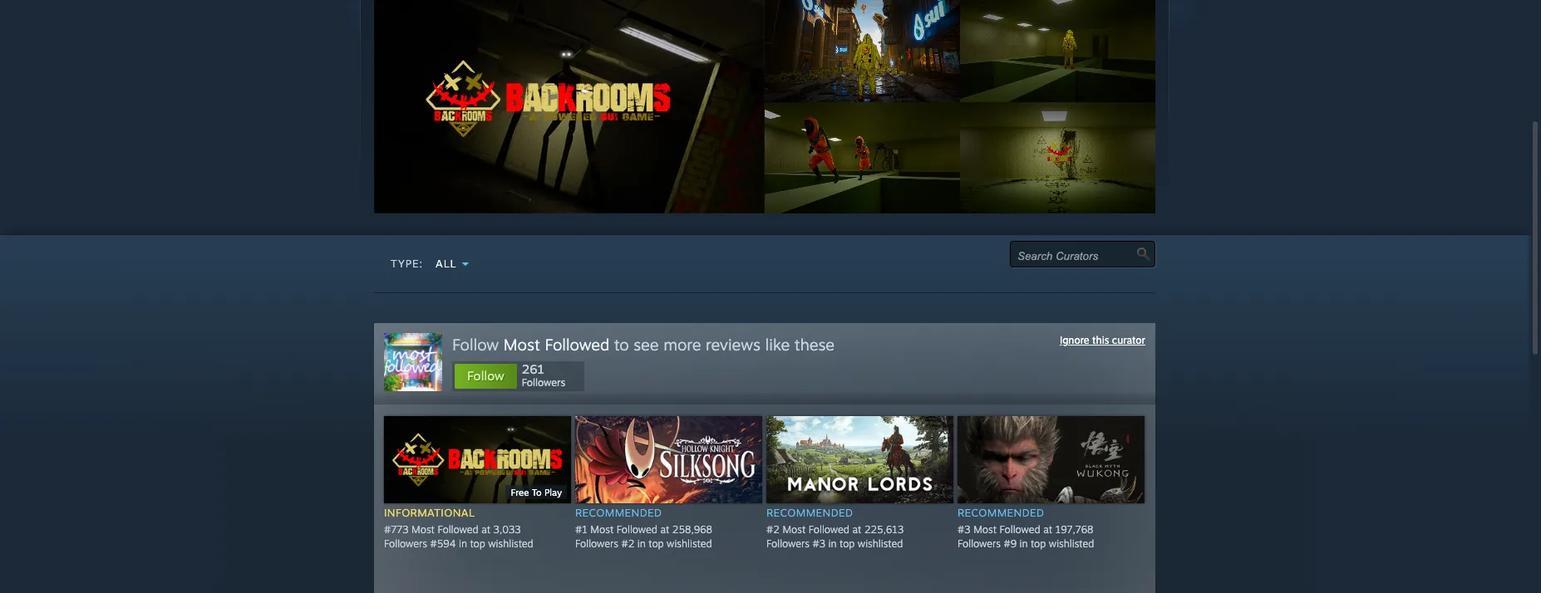 Task type: locate. For each thing, give the bounding box(es) containing it.
at inside informational #773 most followed at 3,033 followers    #594 in top wishlisted
[[482, 524, 491, 536]]

followed inside the recommended #1 most followed at 258,968 followers    #2 in top wishlisted
[[617, 524, 658, 536]]

recommended #3 most followed at 197,768 followers    #9 in top wishlisted
[[958, 507, 1095, 551]]

top inside recommended #3 most followed at 197,768 followers    #9 in top wishlisted
[[1031, 538, 1046, 551]]

2 recommended from the left
[[767, 507, 853, 520]]

2 at from the left
[[661, 524, 670, 536]]

at inside the recommended #1 most followed at 258,968 followers    #2 in top wishlisted
[[661, 524, 670, 536]]

#3
[[958, 524, 971, 536], [813, 538, 826, 551]]

informational
[[384, 507, 475, 520]]

at inside 'recommended #2 most followed at 225,613 followers    #3 in top wishlisted'
[[853, 524, 862, 536]]

0 vertical spatial #2
[[767, 524, 780, 536]]

#1
[[575, 524, 588, 536]]

#2
[[767, 524, 780, 536], [622, 538, 635, 551]]

most inside informational #773 most followed at 3,033 followers    #594 in top wishlisted
[[412, 524, 435, 536]]

followers inside recommended #3 most followed at 197,768 followers    #9 in top wishlisted
[[958, 538, 1001, 551]]

more
[[664, 335, 701, 355]]

3 in from the left
[[829, 538, 837, 551]]

at left 3,033
[[482, 524, 491, 536]]

#2 inside the recommended #1 most followed at 258,968 followers    #2 in top wishlisted
[[622, 538, 635, 551]]

#9
[[1004, 538, 1017, 551]]

most inside 'recommended #2 most followed at 225,613 followers    #3 in top wishlisted'
[[783, 524, 806, 536]]

followed for recommended #2 most followed at 225,613 followers    #3 in top wishlisted
[[809, 524, 850, 536]]

wishlisted for recommended #3 most followed at 197,768 followers    #9 in top wishlisted
[[1049, 538, 1095, 551]]

followed left 225,613
[[809, 524, 850, 536]]

wishlisted
[[488, 538, 534, 551], [667, 538, 712, 551], [858, 538, 903, 551], [1049, 538, 1095, 551]]

follow inside follow link
[[467, 369, 505, 384]]

3 top from the left
[[840, 538, 855, 551]]

most for recommended #2 most followed at 225,613 followers    #3 in top wishlisted
[[783, 524, 806, 536]]

#2 inside 'recommended #2 most followed at 225,613 followers    #3 in top wishlisted'
[[767, 524, 780, 536]]

to
[[614, 335, 629, 355]]

197,768
[[1056, 524, 1094, 536]]

recommended inside the recommended #1 most followed at 258,968 followers    #2 in top wishlisted
[[575, 507, 662, 520]]

ignore this curator
[[1060, 335, 1146, 347]]

0 horizontal spatial #2
[[622, 538, 635, 551]]

follow for follow
[[467, 369, 505, 384]]

followed left 258,968
[[617, 524, 658, 536]]

1 wishlisted from the left
[[488, 538, 534, 551]]

in inside the recommended #1 most followed at 258,968 followers    #2 in top wishlisted
[[638, 538, 646, 551]]

to
[[532, 487, 542, 499]]

type: all
[[391, 257, 457, 271]]

followed up '#594'
[[438, 524, 479, 536]]

in
[[459, 538, 467, 551], [638, 538, 646, 551], [829, 538, 837, 551], [1020, 538, 1028, 551]]

followed left the to
[[545, 335, 610, 355]]

at left 225,613
[[853, 524, 862, 536]]

1 vertical spatial follow
[[467, 369, 505, 384]]

most
[[504, 335, 540, 355], [412, 524, 435, 536], [591, 524, 614, 536], [783, 524, 806, 536], [974, 524, 997, 536]]

at for recommended #2 most followed at 225,613 followers    #3 in top wishlisted
[[853, 524, 862, 536]]

followed inside informational #773 most followed at 3,033 followers    #594 in top wishlisted
[[438, 524, 479, 536]]

follow
[[452, 335, 499, 355], [467, 369, 505, 384]]

#594
[[430, 538, 456, 551]]

wishlisted inside informational #773 most followed at 3,033 followers    #594 in top wishlisted
[[488, 538, 534, 551]]

top inside informational #773 most followed at 3,033 followers    #594 in top wishlisted
[[470, 538, 485, 551]]

followers for recommended #3 most followed at 197,768 followers    #9 in top wishlisted
[[958, 538, 1001, 551]]

at left 258,968
[[661, 524, 670, 536]]

2 in from the left
[[638, 538, 646, 551]]

at inside recommended #3 most followed at 197,768 followers    #9 in top wishlisted
[[1044, 524, 1053, 536]]

followed inside 'recommended #2 most followed at 225,613 followers    #3 in top wishlisted'
[[809, 524, 850, 536]]

wishlisted down 258,968
[[667, 538, 712, 551]]

1 in from the left
[[459, 538, 467, 551]]

3 wishlisted from the left
[[858, 538, 903, 551]]

225,613
[[865, 524, 904, 536]]

wishlisted inside the recommended #1 most followed at 258,968 followers    #2 in top wishlisted
[[667, 538, 712, 551]]

top inside 'recommended #2 most followed at 225,613 followers    #3 in top wishlisted'
[[840, 538, 855, 551]]

top
[[470, 538, 485, 551], [649, 538, 664, 551], [840, 538, 855, 551], [1031, 538, 1046, 551]]

followed for recommended #1 most followed at 258,968 followers    #2 in top wishlisted
[[617, 524, 658, 536]]

in inside 'recommended #2 most followed at 225,613 followers    #3 in top wishlisted'
[[829, 538, 837, 551]]

0 vertical spatial #3
[[958, 524, 971, 536]]

follow up follow link
[[452, 335, 499, 355]]

followed inside recommended #3 most followed at 197,768 followers    #9 in top wishlisted
[[1000, 524, 1041, 536]]

0 vertical spatial follow
[[452, 335, 499, 355]]

1 vertical spatial #2
[[622, 538, 635, 551]]

2 wishlisted from the left
[[667, 538, 712, 551]]

3 recommended from the left
[[958, 507, 1045, 520]]

followers
[[522, 377, 566, 389], [384, 538, 427, 551], [575, 538, 619, 551], [767, 538, 810, 551], [958, 538, 1001, 551]]

4 wishlisted from the left
[[1049, 538, 1095, 551]]

in inside recommended #3 most followed at 197,768 followers    #9 in top wishlisted
[[1020, 538, 1028, 551]]

261
[[522, 362, 545, 378]]

1 horizontal spatial recommended
[[767, 507, 853, 520]]

recommended #2 most followed at 225,613 followers    #3 in top wishlisted
[[767, 507, 904, 551]]

0 horizontal spatial recommended
[[575, 507, 662, 520]]

followers inside informational #773 most followed at 3,033 followers    #594 in top wishlisted
[[384, 538, 427, 551]]

1 horizontal spatial #2
[[767, 524, 780, 536]]

None image field
[[1138, 248, 1151, 261]]

1 recommended from the left
[[575, 507, 662, 520]]

followers for recommended #1 most followed at 258,968 followers    #2 in top wishlisted
[[575, 538, 619, 551]]

followed up #9
[[1000, 524, 1041, 536]]

1 at from the left
[[482, 524, 491, 536]]

followed
[[545, 335, 610, 355], [438, 524, 479, 536], [617, 524, 658, 536], [809, 524, 850, 536], [1000, 524, 1041, 536]]

4 at from the left
[[1044, 524, 1053, 536]]

most for recommended #1 most followed at 258,968 followers    #2 in top wishlisted
[[591, 524, 614, 536]]

followed for informational #773 most followed at 3,033 followers    #594 in top wishlisted
[[438, 524, 479, 536]]

at left 197,768
[[1044, 524, 1053, 536]]

#773
[[384, 524, 409, 536]]

followers inside the recommended #1 most followed at 258,968 followers    #2 in top wishlisted
[[575, 538, 619, 551]]

top inside the recommended #1 most followed at 258,968 followers    #2 in top wishlisted
[[649, 538, 664, 551]]

2 horizontal spatial recommended
[[958, 507, 1045, 520]]

followers inside 'recommended #2 most followed at 225,613 followers    #3 in top wishlisted'
[[767, 538, 810, 551]]

play
[[545, 487, 562, 499]]

at for recommended #1 most followed at 258,968 followers    #2 in top wishlisted
[[661, 524, 670, 536]]

followers for recommended #2 most followed at 225,613 followers    #3 in top wishlisted
[[767, 538, 810, 551]]

1 horizontal spatial #3
[[958, 524, 971, 536]]

3 at from the left
[[853, 524, 862, 536]]

follow left 261
[[467, 369, 505, 384]]

most inside recommended #3 most followed at 197,768 followers    #9 in top wishlisted
[[974, 524, 997, 536]]

261 followers
[[522, 362, 566, 389]]

most inside the recommended #1 most followed at 258,968 followers    #2 in top wishlisted
[[591, 524, 614, 536]]

these
[[795, 335, 835, 355]]

recommended
[[575, 507, 662, 520], [767, 507, 853, 520], [958, 507, 1045, 520]]

None text field
[[1018, 251, 1138, 263]]

at
[[482, 524, 491, 536], [661, 524, 670, 536], [853, 524, 862, 536], [1044, 524, 1053, 536]]

see
[[634, 335, 659, 355]]

4 in from the left
[[1020, 538, 1028, 551]]

wishlisted down 3,033
[[488, 538, 534, 551]]

recommended inside recommended #3 most followed at 197,768 followers    #9 in top wishlisted
[[958, 507, 1045, 520]]

0 horizontal spatial #3
[[813, 538, 826, 551]]

recommended inside 'recommended #2 most followed at 225,613 followers    #3 in top wishlisted'
[[767, 507, 853, 520]]

wishlisted inside 'recommended #2 most followed at 225,613 followers    #3 in top wishlisted'
[[858, 538, 903, 551]]

1 vertical spatial #3
[[813, 538, 826, 551]]

wishlisted down 197,768
[[1049, 538, 1095, 551]]

2 top from the left
[[649, 538, 664, 551]]

wishlisted inside recommended #3 most followed at 197,768 followers    #9 in top wishlisted
[[1049, 538, 1095, 551]]

4 top from the left
[[1031, 538, 1046, 551]]

wishlisted down 225,613
[[858, 538, 903, 551]]

in inside informational #773 most followed at 3,033 followers    #594 in top wishlisted
[[459, 538, 467, 551]]

1 top from the left
[[470, 538, 485, 551]]

top for recommended #3 most followed at 197,768 followers    #9 in top wishlisted
[[1031, 538, 1046, 551]]

258,968
[[673, 524, 713, 536]]



Task type: vqa. For each thing, say whether or not it's contained in the screenshot.
Steam
no



Task type: describe. For each thing, give the bounding box(es) containing it.
in for recommended #3 most followed at 197,768 followers    #9 in top wishlisted
[[1020, 538, 1028, 551]]

#3 inside recommended #3 most followed at 197,768 followers    #9 in top wishlisted
[[958, 524, 971, 536]]

reviews
[[706, 335, 761, 355]]

followers for informational #773 most followed at 3,033 followers    #594 in top wishlisted
[[384, 538, 427, 551]]

in for recommended #1 most followed at 258,968 followers    #2 in top wishlisted
[[638, 538, 646, 551]]

recommended #1 most followed at 258,968 followers    #2 in top wishlisted
[[575, 507, 713, 551]]

wishlisted for informational #773 most followed at 3,033 followers    #594 in top wishlisted
[[488, 538, 534, 551]]

wishlisted for recommended #1 most followed at 258,968 followers    #2 in top wishlisted
[[667, 538, 712, 551]]

ignore this curator link
[[1060, 335, 1146, 347]]

like
[[766, 335, 790, 355]]

ignore
[[1060, 335, 1090, 347]]

curator
[[1113, 335, 1146, 347]]

most for informational #773 most followed at 3,033 followers    #594 in top wishlisted
[[412, 524, 435, 536]]

#3 inside 'recommended #2 most followed at 225,613 followers    #3 in top wishlisted'
[[813, 538, 826, 551]]

type:
[[391, 257, 423, 271]]

follow link
[[454, 364, 518, 390]]

free
[[511, 487, 529, 499]]

followed for recommended #3 most followed at 197,768 followers    #9 in top wishlisted
[[1000, 524, 1041, 536]]

wishlisted for recommended #2 most followed at 225,613 followers    #3 in top wishlisted
[[858, 538, 903, 551]]

free to play
[[511, 487, 562, 499]]

in for informational #773 most followed at 3,033 followers    #594 in top wishlisted
[[459, 538, 467, 551]]

at for informational #773 most followed at 3,033 followers    #594 in top wishlisted
[[482, 524, 491, 536]]

free to play link
[[384, 417, 575, 504]]

recommended for recommended #1 most followed at 258,968 followers    #2 in top wishlisted
[[575, 507, 662, 520]]

follow for follow most followed to see more reviews like these
[[452, 335, 499, 355]]

follow most followed to see more reviews like these
[[452, 335, 835, 355]]

top for recommended #2 most followed at 225,613 followers    #3 in top wishlisted
[[840, 538, 855, 551]]

recommended for recommended #3 most followed at 197,768 followers    #9 in top wishlisted
[[958, 507, 1045, 520]]

in for recommended #2 most followed at 225,613 followers    #3 in top wishlisted
[[829, 538, 837, 551]]

at for recommended #3 most followed at 197,768 followers    #9 in top wishlisted
[[1044, 524, 1053, 536]]

3,033
[[494, 524, 521, 536]]

informational #773 most followed at 3,033 followers    #594 in top wishlisted
[[384, 507, 534, 551]]

recommended for recommended #2 most followed at 225,613 followers    #3 in top wishlisted
[[767, 507, 853, 520]]

most for recommended #3 most followed at 197,768 followers    #9 in top wishlisted
[[974, 524, 997, 536]]

all
[[436, 257, 457, 271]]

this
[[1093, 335, 1110, 347]]

top for recommended #1 most followed at 258,968 followers    #2 in top wishlisted
[[649, 538, 664, 551]]

top for informational #773 most followed at 3,033 followers    #594 in top wishlisted
[[470, 538, 485, 551]]



